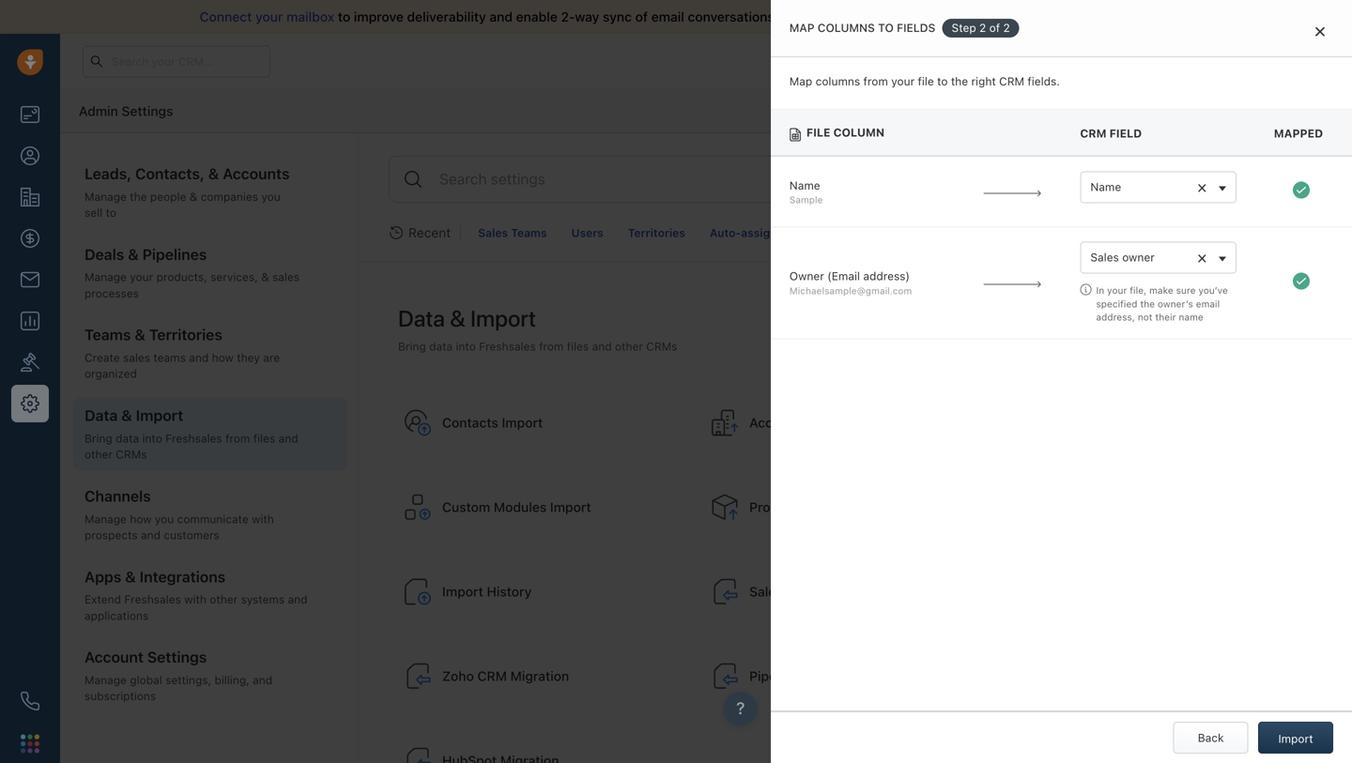 Task type: locate. For each thing, give the bounding box(es) containing it.
name inside name sample
[[789, 179, 820, 192]]

teams & territories create sales teams and how they are organized
[[85, 326, 280, 380]]

1 vertical spatial settings
[[147, 648, 207, 666]]

0 horizontal spatial sales
[[123, 351, 150, 364]]

2 right step
[[979, 21, 986, 34]]

manage up sell
[[85, 190, 127, 203]]

columns for from
[[816, 75, 860, 88]]

2 left have
[[1003, 21, 1010, 34]]

sales right recent
[[478, 226, 508, 239]]

accounts up companies
[[223, 165, 290, 183]]

file,
[[1130, 285, 1147, 296]]

map up sheet file icon
[[789, 75, 812, 88]]

1 horizontal spatial with
[[252, 512, 274, 526]]

sales teams link
[[471, 220, 554, 246]]

migration for salesforce migration
[[818, 584, 877, 599]]

2 vertical spatial sales
[[123, 351, 150, 364]]

0 horizontal spatial sales
[[478, 226, 508, 239]]

close image
[[1315, 26, 1325, 37]]

freshsales up channels manage how you communicate with prospects and customers
[[165, 432, 222, 445]]

accounts import
[[749, 415, 852, 430]]

the down days
[[951, 75, 968, 88]]

1 horizontal spatial sales
[[272, 271, 300, 284]]

import right back button
[[1278, 732, 1313, 745]]

0 vertical spatial other
[[615, 340, 643, 353]]

Search settings text field
[[438, 168, 1309, 191]]

sales for sales teams
[[478, 226, 508, 239]]

with for integrations
[[184, 593, 206, 606]]

modules
[[494, 499, 547, 515]]

name
[[1179, 312, 1203, 323]]

data
[[398, 305, 445, 331], [85, 407, 118, 424]]

crm field
[[1080, 127, 1142, 140]]

settings
[[122, 103, 173, 119], [147, 648, 207, 666]]

1 vertical spatial map
[[789, 75, 812, 88]]

the up the not
[[1140, 298, 1155, 309]]

and inside apps & integrations extend freshsales with other systems and applications
[[288, 593, 307, 606]]

0 vertical spatial files
[[567, 340, 589, 353]]

1 horizontal spatial email
[[1196, 298, 1220, 309]]

module up your
[[846, 20, 895, 33]]

step 2 of 2
[[952, 21, 1010, 34]]

explore plans
[[1008, 54, 1081, 68]]

& inside teams & territories create sales teams and how they are organized
[[135, 326, 145, 344]]

& right apps
[[125, 568, 136, 586]]

auto-
[[710, 226, 741, 239]]

sales right services,
[[272, 271, 300, 284]]

auto-assignment rules
[[710, 226, 839, 239]]

1 map from the top
[[789, 21, 815, 34]]

1 horizontal spatial bring
[[398, 340, 426, 353]]

manage up the prospects
[[85, 512, 127, 526]]

custom modules import
[[442, 499, 591, 515]]

other
[[615, 340, 643, 353], [85, 448, 113, 461], [210, 593, 238, 606]]

0 vertical spatial module
[[846, 20, 895, 33]]

0 vertical spatial ×
[[1197, 177, 1207, 197]]

1 vertical spatial data
[[429, 340, 453, 353]]

how left they
[[212, 351, 234, 364]]

subscriptions
[[85, 690, 156, 703]]

users link
[[564, 220, 611, 246]]

2
[[979, 21, 986, 34], [1003, 21, 1010, 34]]

migration right pipedrive
[[811, 668, 870, 684]]

data up the channels
[[116, 432, 139, 445]]

1 horizontal spatial data
[[398, 305, 445, 331]]

1 2 from the left
[[979, 21, 986, 34]]

right
[[971, 75, 996, 88]]

to inside leads, contacts, & accounts manage the people & companies you sell to
[[106, 206, 116, 219]]

0 horizontal spatial data
[[85, 407, 118, 424]]

contacts import
[[442, 415, 543, 430]]

2 horizontal spatial sales
[[875, 9, 907, 24]]

bring all your sales data from hubspot using csv files and an api key image
[[403, 746, 433, 763]]

the
[[951, 75, 968, 88], [130, 190, 147, 203], [1140, 298, 1155, 309]]

manage up subscriptions
[[85, 674, 127, 687]]

phone element
[[11, 683, 49, 720]]

1 vertical spatial accounts
[[749, 415, 807, 430]]

how down the channels
[[130, 512, 152, 526]]

2 vertical spatial crm
[[477, 668, 507, 684]]

1 horizontal spatial the
[[951, 75, 968, 88]]

1 vertical spatial how
[[130, 512, 152, 526]]

settings up settings,
[[147, 648, 207, 666]]

a right "select"
[[835, 20, 843, 33]]

a for choose
[[838, 76, 844, 89]]

data down recent
[[398, 305, 445, 331]]

1 horizontal spatial how
[[212, 351, 234, 364]]

column
[[833, 126, 885, 139]]

to right sell
[[106, 206, 116, 219]]

0 horizontal spatial into
[[142, 432, 162, 445]]

0 vertical spatial settings
[[122, 103, 173, 119]]

create
[[85, 351, 120, 364]]

import right products
[[809, 499, 850, 515]]

teams up 'create'
[[85, 326, 131, 344]]

of right sync
[[635, 9, 648, 24]]

the inside in your file, make sure you've specified the owner's email address, not their name
[[1140, 298, 1155, 309]]

4 manage from the top
[[85, 674, 127, 687]]

1 horizontal spatial crms
[[646, 340, 677, 353]]

your inside in your file, make sure you've specified the owner's email address, not their name
[[1107, 285, 1127, 296]]

territories left auto-
[[628, 226, 685, 239]]

migration right salesforce
[[818, 584, 877, 599]]

0 vertical spatial you
[[959, 9, 982, 24]]

0 horizontal spatial teams
[[85, 326, 131, 344]]

name
[[789, 179, 820, 192], [1090, 180, 1121, 193]]

with right communicate
[[252, 512, 274, 526]]

the left people
[[130, 190, 147, 203]]

sales up organized
[[123, 351, 150, 364]]

0 vertical spatial sales
[[478, 226, 508, 239]]

crm right zoho
[[477, 668, 507, 684]]

in your file, make sure you've specified the owner's email address, not their name
[[1096, 285, 1228, 323]]

a for select
[[835, 20, 843, 33]]

1 vertical spatial files
[[253, 432, 275, 445]]

0 vertical spatial territories
[[628, 226, 685, 239]]

0 horizontal spatial data
[[116, 432, 139, 445]]

1 vertical spatial sales
[[272, 271, 300, 284]]

0 horizontal spatial bring
[[85, 432, 112, 445]]

1 vertical spatial email
[[1196, 298, 1220, 309]]

0 vertical spatial columns
[[818, 21, 875, 34]]

pipedrive
[[749, 668, 807, 684]]

1 vertical spatial data
[[85, 407, 118, 424]]

conversation groups link
[[856, 220, 987, 246]]

1 horizontal spatial territories
[[628, 226, 685, 239]]

email right sync
[[651, 9, 684, 24]]

settings right the admin
[[122, 103, 173, 119]]

1 manage from the top
[[85, 190, 127, 203]]

freshsales down integrations
[[124, 593, 181, 606]]

0 vertical spatial map
[[789, 21, 815, 34]]

1 vertical spatial a
[[838, 76, 844, 89]]

columns
[[818, 21, 875, 34], [816, 75, 860, 88]]

1 horizontal spatial name
[[1090, 180, 1121, 193]]

0 vertical spatial accounts
[[223, 165, 290, 183]]

deliverability
[[407, 9, 486, 24]]

2 manage from the top
[[85, 271, 127, 284]]

import up products import
[[811, 415, 852, 430]]

so
[[941, 9, 956, 24]]

2 vertical spatial data
[[116, 432, 139, 445]]

choose
[[794, 76, 834, 89]]

1 vertical spatial territories
[[149, 326, 222, 344]]

import inside import button
[[1278, 732, 1313, 745]]

how
[[212, 351, 234, 364], [130, 512, 152, 526]]

0 horizontal spatial accounts
[[223, 165, 290, 183]]

2 horizontal spatial other
[[615, 340, 643, 353]]

0 horizontal spatial territories
[[149, 326, 222, 344]]

freshworks switcher image
[[21, 734, 39, 753]]

0 vertical spatial a
[[835, 20, 843, 33]]

0 horizontal spatial the
[[130, 190, 147, 203]]

& up organized
[[135, 326, 145, 344]]

0 horizontal spatial files
[[253, 432, 275, 445]]

2 vertical spatial freshsales
[[124, 593, 181, 606]]

your
[[849, 55, 872, 67]]

1 vertical spatial the
[[130, 190, 147, 203]]

leads, contacts, & accounts manage the people & companies you sell to
[[85, 165, 290, 219]]

0 horizontal spatial other
[[85, 448, 113, 461]]

users
[[571, 226, 603, 239]]

with inside channels manage how you communicate with prospects and customers
[[252, 512, 274, 526]]

2 horizontal spatial crm
[[1080, 127, 1106, 140]]

freshsales up contacts import
[[479, 340, 536, 353]]

and
[[489, 9, 513, 24], [592, 340, 612, 353], [189, 351, 209, 364], [278, 432, 298, 445], [141, 529, 161, 542], [288, 593, 307, 606], [253, 674, 272, 687]]

0 vertical spatial data & import bring data into freshsales from files and other crms
[[398, 305, 677, 353]]

back button
[[1173, 722, 1248, 754]]

import right contacts
[[502, 415, 543, 430]]

crms
[[646, 340, 677, 353], [116, 448, 147, 461]]

your
[[255, 9, 283, 24], [844, 9, 871, 24], [891, 75, 915, 88], [130, 271, 153, 284], [1107, 285, 1127, 296]]

1 horizontal spatial sales
[[1090, 251, 1119, 264]]

accounts inside leads, contacts, & accounts manage the people & companies you sell to
[[223, 165, 290, 183]]

import left all
[[782, 9, 823, 24]]

close
[[1196, 731, 1226, 745]]

your up processes
[[130, 271, 153, 284]]

0 horizontal spatial 2
[[979, 21, 986, 34]]

1 horizontal spatial files
[[567, 340, 589, 353]]

with for how
[[252, 512, 274, 526]]

territories up the "teams"
[[149, 326, 222, 344]]

bring all your sales data from zoho crm using a zip file image
[[403, 661, 433, 691]]

1 vertical spatial crm
[[1080, 127, 1106, 140]]

email
[[651, 9, 684, 24], [1196, 298, 1220, 309]]

module for choose
[[847, 76, 886, 89]]

into up the channels
[[142, 432, 162, 445]]

map for map columns from your file to the right crm fields.
[[789, 75, 812, 88]]

you inside channels manage how you communicate with prospects and customers
[[155, 512, 174, 526]]

to down trial
[[889, 76, 900, 89]]

module
[[846, 20, 895, 33], [847, 76, 886, 89]]

1 vertical spatial crms
[[116, 448, 147, 461]]

bring up import your contacts using csv or xlsx files (sample csv available) image
[[398, 340, 426, 353]]

0 vertical spatial bring
[[398, 340, 426, 353]]

organized
[[85, 367, 137, 380]]

crm left field
[[1080, 127, 1106, 140]]

1 horizontal spatial of
[[989, 21, 1000, 34]]

michaelsample@gmail.com
[[789, 285, 912, 296]]

conversations.
[[688, 9, 778, 24]]

1 horizontal spatial other
[[210, 593, 238, 606]]

1 vertical spatial with
[[184, 593, 206, 606]]

2-
[[561, 9, 575, 24]]

0 horizontal spatial data & import bring data into freshsales from files and other crms
[[85, 407, 298, 461]]

2 horizontal spatial data
[[910, 9, 938, 24]]

freshsales
[[479, 340, 536, 353], [165, 432, 222, 445], [124, 593, 181, 606]]

1 vertical spatial teams
[[85, 326, 131, 344]]

data
[[910, 9, 938, 24], [429, 340, 453, 353], [116, 432, 139, 445]]

dialog
[[771, 0, 1352, 763], [771, 0, 1352, 763]]

2 map from the top
[[789, 75, 812, 88]]

extend
[[85, 593, 121, 606]]

are
[[263, 351, 280, 364]]

step
[[952, 21, 976, 34]]

leads,
[[85, 165, 132, 183]]

connect your mailbox to improve deliverability and enable 2-way sync of email conversations. import all your sales data so you don't have to start from scratch.
[[200, 9, 1185, 24]]

custom
[[442, 499, 490, 515]]

data left "so"
[[910, 9, 938, 24]]

to right file
[[937, 75, 948, 88]]

1 horizontal spatial data & import bring data into freshsales from files and other crms
[[398, 305, 677, 353]]

0 horizontal spatial crm
[[477, 668, 507, 684]]

data up import your contacts using csv or xlsx files (sample csv available) image
[[429, 340, 453, 353]]

migration
[[818, 584, 877, 599], [510, 668, 569, 684], [811, 668, 870, 684]]

crm
[[999, 75, 1024, 88], [1080, 127, 1106, 140], [477, 668, 507, 684]]

plans
[[1051, 54, 1081, 68]]

2 × from the top
[[1197, 247, 1207, 267]]

data down organized
[[85, 407, 118, 424]]

1 horizontal spatial 2
[[1003, 21, 1010, 34]]

0 vertical spatial teams
[[511, 226, 547, 239]]

import button
[[1258, 722, 1333, 754]]

1 horizontal spatial teams
[[511, 226, 547, 239]]

teams left users 'link'
[[511, 226, 547, 239]]

0 vertical spatial with
[[252, 512, 274, 526]]

select
[[789, 20, 832, 33]]

0 horizontal spatial with
[[184, 593, 206, 606]]

bring up the channels
[[85, 432, 112, 445]]

import inside import history link
[[442, 584, 483, 599]]

and inside channels manage how you communicate with prospects and customers
[[141, 529, 161, 542]]

&
[[208, 165, 219, 183], [189, 190, 197, 203], [128, 245, 139, 263], [261, 271, 269, 284], [450, 305, 465, 331], [135, 326, 145, 344], [121, 407, 132, 424], [125, 568, 136, 586]]

specified
[[1096, 298, 1137, 309]]

you up customers at the bottom of page
[[155, 512, 174, 526]]

manage up processes
[[85, 271, 127, 284]]

send email image
[[1176, 56, 1190, 68]]

to right mailbox
[[338, 9, 350, 24]]

0 vertical spatial crm
[[999, 75, 1024, 88]]

back
[[1198, 731, 1224, 745]]

0 vertical spatial freshsales
[[479, 340, 536, 353]]

and inside account settings manage global settings, billing, and subscriptions
[[253, 674, 272, 687]]

name down crm field on the top
[[1090, 180, 1121, 193]]

settings inside account settings manage global settings, billing, and subscriptions
[[147, 648, 207, 666]]

map left all
[[789, 21, 815, 34]]

& right people
[[189, 190, 197, 203]]

zoho crm migration
[[442, 668, 569, 684]]

ends
[[897, 55, 920, 67]]

a right choose
[[838, 76, 844, 89]]

sales inside deals & pipelines manage your products, services, & sales processes
[[272, 271, 300, 284]]

2 vertical spatial other
[[210, 593, 238, 606]]

0 vertical spatial how
[[212, 351, 234, 364]]

email down you've
[[1196, 298, 1220, 309]]

1 horizontal spatial data
[[429, 340, 453, 353]]

import
[[903, 76, 938, 89]]

2 2 from the left
[[1003, 21, 1010, 34]]

crm down explore
[[999, 75, 1024, 88]]

0 horizontal spatial name
[[789, 179, 820, 192]]

to
[[338, 9, 350, 24], [1054, 9, 1066, 24], [878, 21, 894, 34], [937, 75, 948, 88], [889, 76, 900, 89], [106, 206, 116, 219]]

1 vertical spatial you
[[261, 190, 280, 203]]

1 horizontal spatial accounts
[[749, 415, 807, 430]]

you right companies
[[261, 190, 280, 203]]

keep track of every import you've ever done, with record-level details image
[[403, 577, 433, 607]]

module for select
[[846, 20, 895, 33]]

into up contacts
[[456, 340, 476, 353]]

import your products using csv or xlsx files (sample csv available) image
[[710, 492, 740, 522]]

0 horizontal spatial you
[[155, 512, 174, 526]]

your up specified
[[1107, 285, 1127, 296]]

of right step
[[989, 21, 1000, 34]]

with down integrations
[[184, 593, 206, 606]]

the inside leads, contacts, & accounts manage the people & companies you sell to
[[130, 190, 147, 203]]

zoho
[[442, 668, 474, 684]]

with inside apps & integrations extend freshsales with other systems and applications
[[184, 593, 206, 606]]

& down recent
[[450, 305, 465, 331]]

teams inside teams & territories create sales teams and how they are organized
[[85, 326, 131, 344]]

1 × from the top
[[1197, 177, 1207, 197]]

how inside channels manage how you communicate with prospects and customers
[[130, 512, 152, 526]]

accounts right the import your accounts using csv or xlsx files (sample csv available) icon
[[749, 415, 807, 430]]

make
[[1149, 285, 1173, 296]]

1 vertical spatial into
[[142, 432, 162, 445]]

1 vertical spatial sales
[[1090, 251, 1119, 264]]

you right "so"
[[959, 9, 982, 24]]

groups
[[940, 226, 980, 239]]

0 vertical spatial email
[[651, 9, 684, 24]]

import right modules
[[550, 499, 591, 515]]

3 manage from the top
[[85, 512, 127, 526]]

1 horizontal spatial you
[[261, 190, 280, 203]]

sales up in
[[1090, 251, 1119, 264]]

phone image
[[21, 692, 39, 711]]

name up sample in the top of the page
[[789, 179, 820, 192]]

sales
[[875, 9, 907, 24], [272, 271, 300, 284], [123, 351, 150, 364]]

2 vertical spatial you
[[155, 512, 174, 526]]

import down the "teams"
[[136, 407, 183, 424]]

module down your
[[847, 76, 886, 89]]

bring
[[398, 340, 426, 353], [85, 432, 112, 445]]

teams
[[511, 226, 547, 239], [85, 326, 131, 344]]

sales up trial
[[875, 9, 907, 24]]

import right keep track of every import you've ever done, with record-level details image
[[442, 584, 483, 599]]

0 vertical spatial sales
[[875, 9, 907, 24]]

dialog containing ×
[[771, 0, 1352, 763]]

settings for admin
[[122, 103, 173, 119]]

(email
[[827, 270, 860, 283]]

what's new image
[[1218, 54, 1231, 67]]

sync
[[603, 9, 632, 24]]



Task type: vqa. For each thing, say whether or not it's contained in the screenshot.


Task type: describe. For each thing, give the bounding box(es) containing it.
sales for sales owner
[[1090, 251, 1119, 264]]

sales inside teams & territories create sales teams and how they are organized
[[123, 351, 150, 364]]

fields
[[897, 21, 935, 34]]

prospects
[[85, 529, 138, 542]]

you've
[[1198, 285, 1228, 296]]

global
[[130, 674, 162, 687]]

settings,
[[165, 674, 211, 687]]

columns for to
[[818, 21, 875, 34]]

channels
[[85, 487, 151, 505]]

0 vertical spatial into
[[456, 340, 476, 353]]

improve
[[354, 9, 404, 24]]

sample
[[789, 194, 823, 205]]

connect your mailbox link
[[200, 9, 338, 24]]

contacts,
[[135, 165, 205, 183]]

auto-assignment rules link
[[702, 220, 846, 246]]

salesforce migration
[[749, 584, 877, 599]]

all
[[826, 9, 840, 24]]

teams inside "sales teams" link
[[511, 226, 547, 239]]

explore
[[1008, 54, 1048, 68]]

to left start
[[1054, 9, 1066, 24]]

1 vertical spatial freshsales
[[165, 432, 222, 445]]

mapped
[[1274, 127, 1323, 140]]

0 vertical spatial crms
[[646, 340, 677, 353]]

don't
[[985, 9, 1018, 24]]

sales owner
[[1090, 251, 1155, 264]]

customers
[[164, 529, 219, 542]]

select a module
[[789, 20, 895, 33]]

sales teams
[[478, 226, 547, 239]]

integrations
[[140, 568, 226, 586]]

file
[[918, 75, 934, 88]]

dialog containing select a module
[[771, 0, 1352, 763]]

0 vertical spatial the
[[951, 75, 968, 88]]

1 vertical spatial data & import bring data into freshsales from files and other crms
[[85, 407, 298, 461]]

manage inside account settings manage global settings, billing, and subscriptions
[[85, 674, 127, 687]]

salesforce
[[749, 584, 815, 599]]

mailbox
[[286, 9, 334, 24]]

1 vertical spatial other
[[85, 448, 113, 461]]

people
[[150, 190, 186, 203]]

how inside teams & territories create sales teams and how they are organized
[[212, 351, 234, 364]]

connect
[[200, 9, 252, 24]]

account
[[85, 648, 144, 666]]

name for name sample
[[789, 179, 820, 192]]

0 horizontal spatial email
[[651, 9, 684, 24]]

import down sales teams
[[470, 305, 536, 331]]

your down ends
[[891, 75, 915, 88]]

migration right zoho
[[510, 668, 569, 684]]

territories link
[[620, 220, 693, 246]]

products,
[[156, 271, 207, 284]]

your inside deals & pipelines manage your products, services, & sales processes
[[130, 271, 153, 284]]

deals
[[85, 245, 124, 263]]

admin settings
[[79, 103, 173, 119]]

next
[[1283, 732, 1308, 745]]

communicate
[[177, 512, 249, 526]]

freshsales inside apps & integrations extend freshsales with other systems and applications
[[124, 593, 181, 606]]

apps & integrations extend freshsales with other systems and applications
[[85, 568, 307, 622]]

map for map columns to fields
[[789, 21, 815, 34]]

import your accounts using csv or xlsx files (sample csv available) image
[[710, 408, 740, 438]]

& up companies
[[208, 165, 219, 183]]

owner
[[789, 270, 824, 283]]

explore plans link
[[997, 50, 1091, 72]]

& inside apps & integrations extend freshsales with other systems and applications
[[125, 568, 136, 586]]

apps
[[85, 568, 121, 586]]

fields.
[[1028, 75, 1060, 88]]

field
[[1109, 127, 1142, 140]]

import your contacts using csv or xlsx files (sample csv available) image
[[403, 408, 433, 438]]

bring all your sales data from pipedrive using a zip file image
[[710, 661, 740, 691]]

0 horizontal spatial crms
[[116, 448, 147, 461]]

other inside apps & integrations extend freshsales with other systems and applications
[[210, 593, 238, 606]]

enable
[[516, 9, 557, 24]]

address,
[[1096, 312, 1135, 323]]

owner's
[[1158, 298, 1193, 309]]

territories inside territories 'link'
[[628, 226, 685, 239]]

territories inside teams & territories create sales teams and how they are organized
[[149, 326, 222, 344]]

settings for account
[[147, 648, 207, 666]]

they
[[237, 351, 260, 364]]

manage inside channels manage how you communicate with prospects and customers
[[85, 512, 127, 526]]

from inside dialog
[[863, 75, 888, 88]]

file
[[806, 126, 830, 139]]

manage inside deals & pipelines manage your products, services, & sales processes
[[85, 271, 127, 284]]

owner (email address) michaelsample@gmail.com
[[789, 270, 912, 296]]

2 horizontal spatial you
[[959, 9, 982, 24]]

sheet file image
[[789, 128, 801, 141]]

contacts
[[442, 415, 498, 430]]

in
[[923, 55, 932, 67]]

in
[[1096, 285, 1104, 296]]

processes
[[85, 287, 139, 300]]

pipelines
[[142, 245, 207, 263]]

21
[[935, 55, 946, 67]]

close button
[[1173, 722, 1248, 754]]

history
[[487, 584, 532, 599]]

× for name
[[1197, 177, 1207, 197]]

bring all your sales data from salesforce using a zip file image
[[710, 577, 740, 607]]

conversation groups
[[863, 226, 980, 239]]

sell
[[85, 206, 103, 219]]

0 vertical spatial data
[[398, 305, 445, 331]]

sure
[[1176, 285, 1196, 296]]

you inside leads, contacts, & accounts manage the people & companies you sell to
[[261, 190, 280, 203]]

and inside teams & territories create sales teams and how they are organized
[[189, 351, 209, 364]]

email inside in your file, make sure you've specified the owner's email address, not their name
[[1196, 298, 1220, 309]]

0 vertical spatial data
[[910, 9, 938, 24]]

not
[[1138, 312, 1152, 323]]

days
[[949, 55, 972, 67]]

products import
[[749, 499, 850, 515]]

import your custom modules using csv or xlsx files (sample csv available) image
[[403, 492, 433, 522]]

trial
[[875, 55, 894, 67]]

next button
[[1258, 722, 1333, 754]]

your left mailbox
[[255, 9, 283, 24]]

records
[[941, 76, 982, 89]]

& right deals
[[128, 245, 139, 263]]

systems
[[241, 593, 285, 606]]

& right services,
[[261, 271, 269, 284]]

account settings manage global settings, billing, and subscriptions
[[85, 648, 272, 703]]

services,
[[210, 271, 258, 284]]

their
[[1155, 312, 1176, 323]]

migration for pipedrive migration
[[811, 668, 870, 684]]

0 horizontal spatial of
[[635, 9, 648, 24]]

applications
[[85, 609, 149, 622]]

rules
[[808, 226, 839, 239]]

1 horizontal spatial crm
[[999, 75, 1024, 88]]

manage inside leads, contacts, & accounts manage the people & companies you sell to
[[85, 190, 127, 203]]

to left fields
[[878, 21, 894, 34]]

& down organized
[[121, 407, 132, 424]]

pipedrive migration
[[749, 668, 870, 684]]

name for name
[[1090, 180, 1121, 193]]

Search your CRM... text field
[[83, 46, 270, 77]]

way
[[575, 9, 599, 24]]

your right all
[[844, 9, 871, 24]]

address)
[[863, 270, 910, 283]]

× for sales owner
[[1197, 247, 1207, 267]]

companies
[[201, 190, 258, 203]]

billing,
[[215, 674, 249, 687]]

properties image
[[21, 353, 39, 372]]



